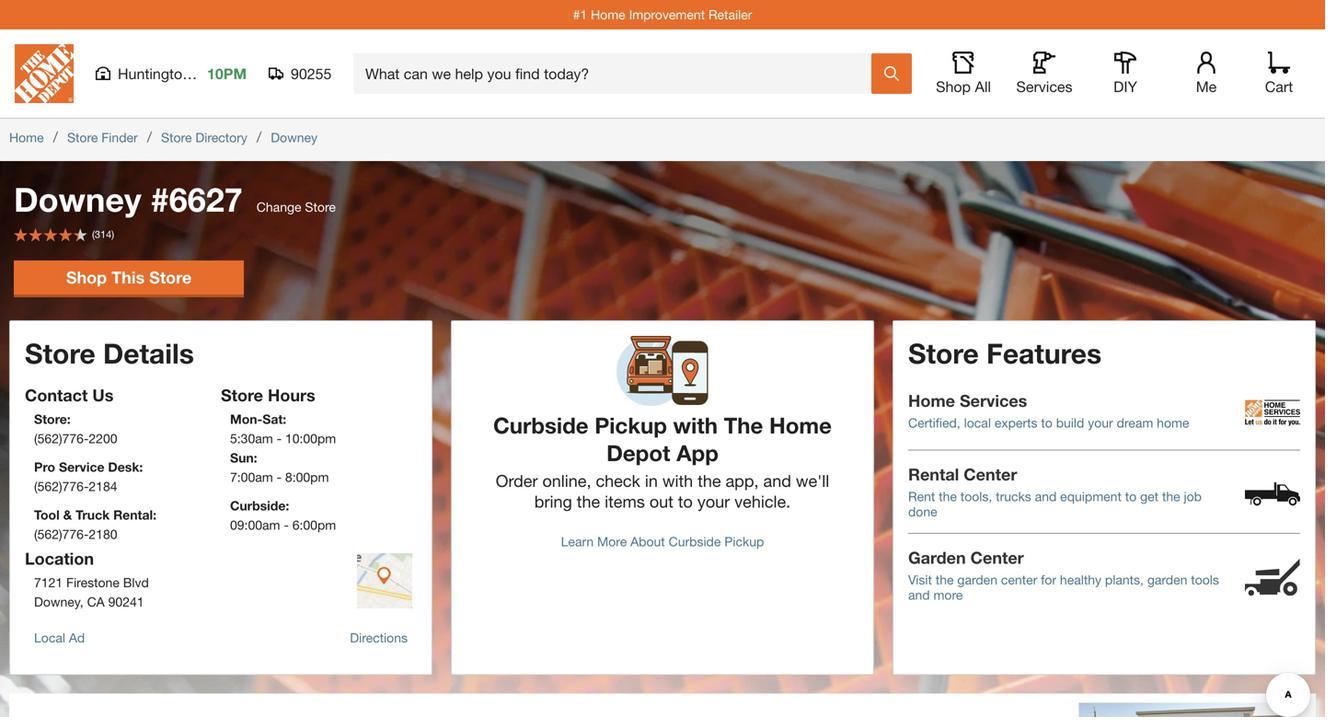 Task type: locate. For each thing, give the bounding box(es) containing it.
(562)776- inside the tool & truck rental : (562)776-2180
[[34, 527, 89, 542]]

0 vertical spatial services
[[1017, 78, 1073, 95]]

center
[[964, 465, 1018, 484], [971, 548, 1025, 568]]

services up local
[[960, 391, 1028, 411]]

image title image for garden center
[[1246, 559, 1301, 596]]

curbside: 09:00am - 6:00pm
[[230, 498, 336, 533]]

ad
[[69, 630, 85, 645]]

0 horizontal spatial to
[[678, 492, 693, 512]]

curbside
[[494, 412, 589, 438], [669, 534, 721, 549]]

(562)776-2184 link
[[34, 479, 117, 494]]

to
[[1042, 415, 1053, 430], [1126, 489, 1137, 504], [678, 492, 693, 512]]

center up tools,
[[964, 465, 1018, 484]]

1 vertical spatial rental
[[113, 507, 153, 523]]

shop left all
[[937, 78, 971, 95]]

change store
[[257, 199, 336, 215]]

check
[[596, 471, 641, 491]]

center
[[1002, 572, 1038, 587]]

services inside home services certified, local experts to build your dream home
[[960, 391, 1028, 411]]

out
[[650, 492, 674, 512]]

home
[[591, 7, 626, 22], [9, 130, 44, 145], [909, 391, 956, 411], [770, 412, 832, 438]]

tool & truck rental : (562)776-2180
[[34, 507, 160, 542]]

2 vertical spatial -
[[284, 517, 289, 533]]

3 (562)776- from the top
[[34, 527, 89, 542]]

store features
[[909, 337, 1102, 370]]

pickup
[[595, 412, 667, 438], [725, 534, 765, 549]]

: right truck
[[153, 507, 157, 523]]

(562)776- inside pro service desk : (562)776-2184
[[34, 479, 89, 494]]

garden
[[909, 548, 967, 568]]

pickup inside curbside pickup with the home depot app order online, check in with the app, and we'll bring the items out to your vehicle.
[[595, 412, 667, 438]]

garden left center
[[958, 572, 998, 587]]

image title image for home services
[[1246, 385, 1301, 441]]

0 horizontal spatial and
[[764, 471, 792, 491]]

1 vertical spatial downey
[[14, 180, 142, 219]]

0 vertical spatial your
[[1089, 415, 1114, 430]]

(562)776- down pro
[[34, 479, 89, 494]]

features
[[987, 337, 1102, 370]]

pro
[[34, 459, 55, 475]]

your inside home services certified, local experts to build your dream home
[[1089, 415, 1114, 430]]

: right service
[[139, 459, 143, 475]]

online,
[[543, 471, 592, 491]]

cart
[[1266, 78, 1294, 95]]

the right "rent"
[[939, 489, 958, 504]]

1 garden from the left
[[958, 572, 998, 587]]

0 horizontal spatial pickup
[[595, 412, 667, 438]]

2 image title image from the top
[[1246, 483, 1301, 506]]

1 (562)776- from the top
[[34, 431, 89, 446]]

2 garden from the left
[[1148, 572, 1188, 587]]

store left finder
[[67, 130, 98, 145]]

1 horizontal spatial garden
[[1148, 572, 1188, 587]]

- left 6:00pm
[[284, 517, 289, 533]]

center for garden center
[[971, 548, 1025, 568]]

1 image title image from the top
[[1246, 385, 1301, 441]]

( 314 )
[[92, 228, 114, 240]]

shop all
[[937, 78, 992, 95]]

to inside curbside pickup with the home depot app order online, check in with the app, and we'll bring the items out to your vehicle.
[[678, 492, 693, 512]]

done
[[909, 504, 938, 519]]

and left more
[[909, 587, 931, 603]]

and inside curbside pickup with the home depot app order online, check in with the app, and we'll bring the items out to your vehicle.
[[764, 471, 792, 491]]

2 horizontal spatial :
[[153, 507, 157, 523]]

ca
[[87, 594, 105, 610]]

0 vertical spatial center
[[964, 465, 1018, 484]]

rental inside rental center rent the tools, trucks and equipment to get the job done
[[909, 465, 960, 484]]

1 vertical spatial :
[[139, 459, 143, 475]]

0 vertical spatial :
[[67, 412, 71, 427]]

,
[[80, 594, 83, 610]]

directory
[[196, 130, 248, 145]]

- right 7:00am
[[277, 470, 282, 485]]

(562)776- up pro
[[34, 431, 89, 446]]

downey for downey # 6627
[[14, 180, 142, 219]]

get
[[1141, 489, 1159, 504]]

1 horizontal spatial shop
[[937, 78, 971, 95]]

- down sat:
[[277, 431, 282, 446]]

the inside garden center visit the garden center for healthy plants, garden tools and more
[[936, 572, 954, 587]]

home down the home depot logo
[[9, 130, 44, 145]]

rental up "rent"
[[909, 465, 960, 484]]

and up 'vehicle.'
[[764, 471, 792, 491]]

your right 'build'
[[1089, 415, 1114, 430]]

experts
[[995, 415, 1038, 430]]

1 vertical spatial with
[[663, 471, 694, 491]]

rent
[[909, 489, 936, 504]]

1 horizontal spatial :
[[139, 459, 143, 475]]

2200
[[89, 431, 117, 446]]

0 vertical spatial pickup
[[595, 412, 667, 438]]

store inside contact us store : (562)776-2200
[[34, 412, 67, 427]]

downey
[[271, 130, 318, 145], [14, 180, 142, 219], [34, 594, 80, 610]]

home right #1
[[591, 7, 626, 22]]

rental up 2180
[[113, 507, 153, 523]]

store hours mon-sat: 5:30am - 10:00pm sun: 7:00am - 8:00pm
[[221, 385, 336, 485]]

1 vertical spatial shop
[[66, 267, 107, 287]]

this
[[112, 267, 145, 287]]

curbside right about
[[669, 534, 721, 549]]

for
[[1042, 572, 1057, 587]]

firestone
[[66, 575, 120, 590]]

center inside garden center visit the garden center for healthy plants, garden tools and more
[[971, 548, 1025, 568]]

shop left this
[[66, 267, 107, 287]]

1 horizontal spatial curbside
[[669, 534, 721, 549]]

directions
[[350, 630, 408, 645]]

to left get
[[1126, 489, 1137, 504]]

downey down 90255 button
[[271, 130, 318, 145]]

image title image
[[1246, 385, 1301, 441], [1246, 483, 1301, 506], [1246, 559, 1301, 596]]

home up we'll
[[770, 412, 832, 438]]

mon-
[[230, 412, 263, 427]]

the home depot logo image
[[15, 44, 74, 103]]

rental
[[909, 465, 960, 484], [113, 507, 153, 523]]

2 vertical spatial image title image
[[1246, 559, 1301, 596]]

shop for shop this store
[[66, 267, 107, 287]]

1 vertical spatial center
[[971, 548, 1025, 568]]

0 vertical spatial -
[[277, 431, 282, 446]]

the
[[724, 412, 764, 438]]

store directory link
[[161, 130, 248, 145]]

(562)776-2180 link
[[34, 527, 117, 542]]

0 horizontal spatial rental
[[113, 507, 153, 523]]

more
[[934, 587, 964, 603]]

: for service
[[139, 459, 143, 475]]

garden left the tools
[[1148, 572, 1188, 587]]

sun:
[[230, 450, 257, 465]]

garden
[[958, 572, 998, 587], [1148, 572, 1188, 587]]

your
[[1089, 415, 1114, 430], [698, 492, 730, 512]]

center for rental center
[[964, 465, 1018, 484]]

downey down 7121 at left
[[34, 594, 80, 610]]

1 horizontal spatial pickup
[[725, 534, 765, 549]]

2 horizontal spatial and
[[1036, 489, 1057, 504]]

store left directory
[[161, 130, 192, 145]]

: up (562)776-2200 link
[[67, 412, 71, 427]]

store inside store hours mon-sat: 5:30am - 10:00pm sun: 7:00am - 8:00pm
[[221, 385, 263, 405]]

store right change
[[305, 199, 336, 215]]

to left 'build'
[[1042, 415, 1053, 430]]

2 (562)776- from the top
[[34, 479, 89, 494]]

and inside garden center visit the garden center for healthy plants, garden tools and more
[[909, 587, 931, 603]]

pickup down 'vehicle.'
[[725, 534, 765, 549]]

1 horizontal spatial to
[[1042, 415, 1053, 430]]

&
[[63, 507, 72, 523]]

: inside pro service desk : (562)776-2184
[[139, 459, 143, 475]]

2 vertical spatial (562)776-
[[34, 527, 89, 542]]

: inside contact us store : (562)776-2200
[[67, 412, 71, 427]]

details
[[103, 337, 194, 370]]

and right "trucks" in the bottom right of the page
[[1036, 489, 1057, 504]]

to right out
[[678, 492, 693, 512]]

location
[[25, 549, 94, 569]]

0 horizontal spatial your
[[698, 492, 730, 512]]

location 7121 firestone blvd downey , ca 90241
[[25, 549, 149, 610]]

garden center visit the garden center for healthy plants, garden tools and more
[[909, 548, 1220, 603]]

0 vertical spatial downey
[[271, 130, 318, 145]]

0 horizontal spatial :
[[67, 412, 71, 427]]

1 vertical spatial services
[[960, 391, 1028, 411]]

2 vertical spatial downey
[[34, 594, 80, 610]]

navigate to real christmas trees selection page image
[[1080, 703, 1294, 717]]

0 horizontal spatial curbside
[[494, 412, 589, 438]]

0 vertical spatial curbside
[[494, 412, 589, 438]]

1 horizontal spatial your
[[1089, 415, 1114, 430]]

store inside button
[[149, 267, 192, 287]]

0 vertical spatial image title image
[[1246, 385, 1301, 441]]

home up certified, at the right of page
[[909, 391, 956, 411]]

store directory
[[161, 130, 248, 145]]

improvement
[[629, 7, 705, 22]]

center inside rental center rent the tools, trucks and equipment to get the job done
[[964, 465, 1018, 484]]

0 vertical spatial (562)776-
[[34, 431, 89, 446]]

retailer
[[709, 7, 753, 22]]

(
[[92, 228, 95, 240]]

items
[[605, 492, 645, 512]]

app
[[677, 440, 719, 466]]

certified,
[[909, 415, 961, 430]]

map pin image
[[378, 567, 391, 585]]

90255 button
[[269, 64, 332, 83]]

1 vertical spatial (562)776-
[[34, 479, 89, 494]]

0 vertical spatial shop
[[937, 78, 971, 95]]

store down contact
[[34, 412, 67, 427]]

0 horizontal spatial shop
[[66, 267, 107, 287]]

sat:
[[263, 412, 287, 427]]

1 vertical spatial your
[[698, 492, 730, 512]]

2 vertical spatial :
[[153, 507, 157, 523]]

: for us
[[67, 412, 71, 427]]

1 horizontal spatial and
[[909, 587, 931, 603]]

store right this
[[149, 267, 192, 287]]

the down garden
[[936, 572, 954, 587]]

0 horizontal spatial garden
[[958, 572, 998, 587]]

change
[[257, 199, 302, 215]]

1 horizontal spatial rental
[[909, 465, 960, 484]]

downey up (
[[14, 180, 142, 219]]

dream
[[1117, 415, 1154, 430]]

curbside up order on the left bottom
[[494, 412, 589, 438]]

2 horizontal spatial to
[[1126, 489, 1137, 504]]

with up app
[[674, 412, 718, 438]]

09:00am
[[230, 517, 280, 533]]

0 vertical spatial with
[[674, 412, 718, 438]]

1 vertical spatial -
[[277, 470, 282, 485]]

about
[[631, 534, 665, 549]]

the down app
[[698, 471, 721, 491]]

(562)776- inside contact us store : (562)776-2200
[[34, 431, 89, 446]]

1 vertical spatial image title image
[[1246, 483, 1301, 506]]

your inside curbside pickup with the home depot app order online, check in with the app, and we'll bring the items out to your vehicle.
[[698, 492, 730, 512]]

6:00pm
[[293, 517, 336, 533]]

the left job
[[1163, 489, 1181, 504]]

(562)776- down the &
[[34, 527, 89, 542]]

1 vertical spatial pickup
[[725, 534, 765, 549]]

(562)776- for pro
[[34, 479, 89, 494]]

downey inside location 7121 firestone blvd downey , ca 90241
[[34, 594, 80, 610]]

0 vertical spatial rental
[[909, 465, 960, 484]]

shop this store
[[66, 267, 192, 287]]

your down 'app,' on the right of the page
[[698, 492, 730, 512]]

3 image title image from the top
[[1246, 559, 1301, 596]]

with up out
[[663, 471, 694, 491]]

services right all
[[1017, 78, 1073, 95]]

1 vertical spatial curbside
[[669, 534, 721, 549]]

2180
[[89, 527, 117, 542]]

shop
[[937, 78, 971, 95], [66, 267, 107, 287]]

-
[[277, 431, 282, 446], [277, 470, 282, 485], [284, 517, 289, 533]]

pickup up depot at bottom
[[595, 412, 667, 438]]

to inside rental center rent the tools, trucks and equipment to get the job done
[[1126, 489, 1137, 504]]

home inside home services certified, local experts to build your dream home
[[909, 391, 956, 411]]

store up "mon-"
[[221, 385, 263, 405]]

center up center
[[971, 548, 1025, 568]]



Task type: vqa. For each thing, say whether or not it's contained in the screenshot.
IMAGE TITLE corresponding to Rental Center
yes



Task type: describe. For each thing, give the bounding box(es) containing it.
image title image for rental center
[[1246, 483, 1301, 506]]

hours
[[268, 385, 316, 405]]

learn more about curbside pickup link
[[467, 525, 859, 559]]

services button
[[1016, 52, 1075, 96]]

in
[[645, 471, 658, 491]]

park
[[195, 65, 225, 82]]

- inside curbside: 09:00am - 6:00pm
[[284, 517, 289, 533]]

tools,
[[961, 489, 993, 504]]

job
[[1185, 489, 1203, 504]]

change store button
[[257, 199, 336, 215]]

and inside rental center rent the tools, trucks and equipment to get the job done
[[1036, 489, 1057, 504]]

home services certified, local experts to build your dream home
[[909, 391, 1190, 430]]

pro service desk : (562)776-2184
[[34, 459, 147, 494]]

home
[[1158, 415, 1190, 430]]

directions link
[[350, 621, 408, 655]]

finder
[[102, 130, 138, 145]]

90255
[[291, 65, 332, 82]]

2184
[[89, 479, 117, 494]]

(562)776-2200 link
[[34, 431, 117, 446]]

store details
[[25, 337, 194, 370]]

diy
[[1114, 78, 1138, 95]]

depot
[[607, 440, 671, 466]]

more
[[598, 534, 627, 549]]

build
[[1057, 415, 1085, 430]]

services inside services button
[[1017, 78, 1073, 95]]

8:00pm
[[285, 470, 329, 485]]

home link
[[9, 130, 44, 145]]

6627
[[169, 180, 243, 219]]

car with trunk open and app image
[[617, 336, 709, 408]]

What can we help you find today? search field
[[366, 54, 871, 93]]

the down online,
[[577, 492, 601, 512]]

service
[[59, 459, 105, 475]]

rental inside the tool & truck rental : (562)776-2180
[[113, 507, 153, 523]]

contact us store : (562)776-2200
[[25, 385, 117, 446]]

me
[[1197, 78, 1218, 95]]

huntington
[[118, 65, 191, 82]]

me button
[[1178, 52, 1237, 96]]

7121
[[34, 575, 63, 590]]

map preview image
[[357, 553, 413, 609]]

#
[[151, 180, 169, 219]]

all
[[976, 78, 992, 95]]

local ad
[[34, 630, 85, 645]]

huntington park
[[118, 65, 225, 82]]

local
[[34, 630, 65, 645]]

314
[[95, 228, 112, 240]]

90241
[[108, 594, 144, 610]]

shop this store button
[[14, 261, 244, 295]]

10:00pm
[[285, 431, 336, 446]]

truck
[[76, 507, 110, 523]]

plants,
[[1106, 572, 1145, 587]]

learn more about curbside pickup
[[561, 534, 765, 549]]

shop for shop all
[[937, 78, 971, 95]]

#1 home improvement retailer
[[573, 7, 753, 22]]

store up certified, at the right of page
[[909, 337, 979, 370]]

vehicle.
[[735, 492, 791, 512]]

curbside pickup with the home depot app order online, check in with the app, and we'll bring the items out to your vehicle.
[[494, 412, 832, 512]]

app,
[[726, 471, 759, 491]]

curbside:
[[230, 498, 289, 513]]

bring
[[535, 492, 573, 512]]

store up contact
[[25, 337, 95, 370]]

diy button
[[1097, 52, 1156, 96]]

7:00am
[[230, 470, 273, 485]]

: inside the tool & truck rental : (562)776-2180
[[153, 507, 157, 523]]

learn
[[561, 534, 594, 549]]

trucks
[[996, 489, 1032, 504]]

(562)776- for contact
[[34, 431, 89, 446]]

downey for downey
[[271, 130, 318, 145]]

local
[[965, 415, 992, 430]]

local ad link
[[34, 621, 85, 655]]

store finder link
[[67, 130, 138, 145]]

tool
[[34, 507, 60, 523]]

tools
[[1192, 572, 1220, 587]]

us
[[92, 385, 114, 405]]

order
[[496, 471, 538, 491]]

to inside home services certified, local experts to build your dream home
[[1042, 415, 1053, 430]]

)
[[112, 228, 114, 240]]

10pm
[[207, 65, 247, 82]]

healthy
[[1061, 572, 1102, 587]]

desk
[[108, 459, 139, 475]]

5:30am
[[230, 431, 273, 446]]

shop all button
[[935, 52, 994, 96]]

visit
[[909, 572, 933, 587]]

downey # 6627
[[14, 180, 243, 219]]

equipment
[[1061, 489, 1122, 504]]

blvd
[[123, 575, 149, 590]]

home inside curbside pickup with the home depot app order online, check in with the app, and we'll bring the items out to your vehicle.
[[770, 412, 832, 438]]

curbside inside curbside pickup with the home depot app order online, check in with the app, and we'll bring the items out to your vehicle.
[[494, 412, 589, 438]]

downey link
[[271, 130, 318, 145]]



